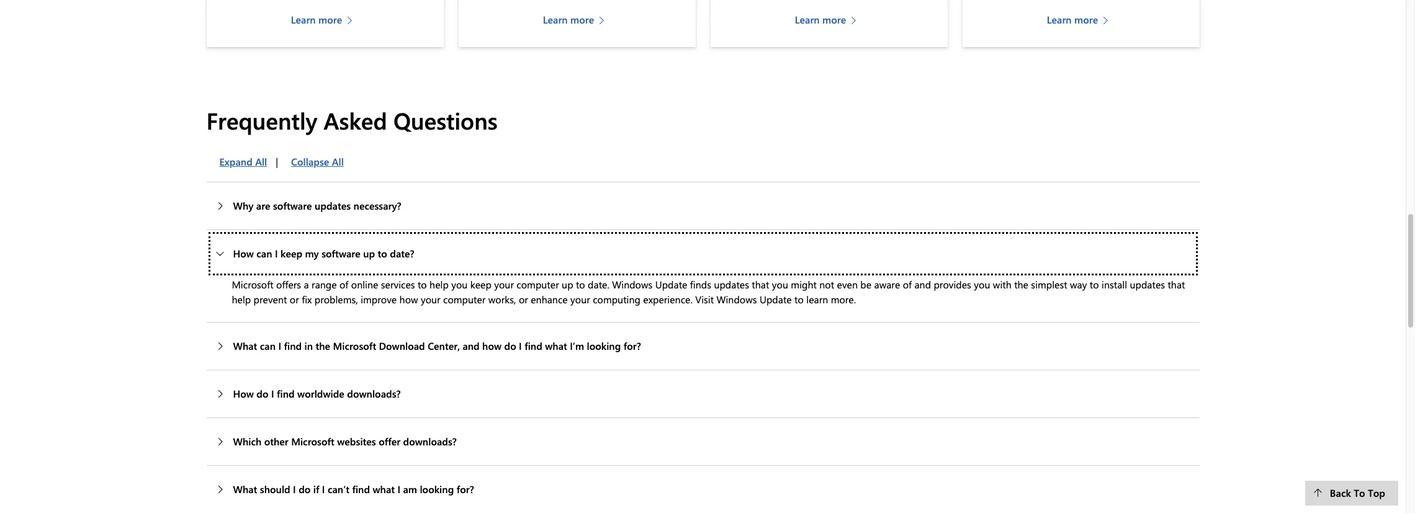 Task type: vqa. For each thing, say whether or not it's contained in the screenshot.
the leftmost software
yes



Task type: locate. For each thing, give the bounding box(es) containing it.
in
[[305, 339, 313, 353]]

0 vertical spatial microsoft
[[232, 278, 274, 291]]

0 vertical spatial looking
[[587, 339, 621, 353]]

1 more from the left
[[319, 13, 342, 26]]

what left am
[[373, 483, 395, 496]]

1 of from the left
[[340, 278, 349, 291]]

0 horizontal spatial looking
[[420, 483, 454, 496]]

back
[[1331, 487, 1352, 500]]

0 horizontal spatial updates
[[315, 199, 351, 212]]

1 horizontal spatial for?
[[624, 339, 641, 353]]

do left 'if'
[[299, 483, 311, 496]]

1 horizontal spatial and
[[915, 278, 932, 291]]

2 how from the top
[[233, 387, 254, 400]]

0 vertical spatial what
[[233, 339, 257, 353]]

services
[[381, 278, 415, 291]]

microsoft offers a range of online services to help you keep your computer up to date. windows update finds updates that you might not even be aware of and provides you with the simplest way to install updates that help prevent or fix problems, improve how your computer works, or enhance your computing experience. visit windows update to learn more.
[[232, 278, 1186, 306]]

3 more from the left
[[823, 13, 847, 26]]

how do i find worldwide downloads? button
[[206, 371, 1200, 418]]

0 horizontal spatial windows
[[613, 278, 653, 291]]

find left 'worldwide'
[[277, 387, 295, 400]]

1 vertical spatial up
[[562, 278, 574, 291]]

1 vertical spatial can
[[260, 339, 276, 353]]

0 horizontal spatial keep
[[281, 247, 302, 260]]

collapse all button
[[278, 149, 353, 174]]

microsoft right 'in'
[[333, 339, 376, 353]]

2 vertical spatial do
[[299, 483, 311, 496]]

why are software updates necessary?
[[233, 199, 402, 212]]

more.
[[831, 293, 857, 306]]

all left |
[[255, 155, 267, 168]]

or
[[290, 293, 299, 306], [519, 293, 528, 306]]

microsoft
[[232, 278, 274, 291], [333, 339, 376, 353], [291, 435, 335, 448]]

the inside microsoft offers a range of online services to help you keep your computer up to date. windows update finds updates that you might not even be aware of and provides you with the simplest way to install updates that help prevent or fix problems, improve how your computer works, or enhance your computing experience. visit windows update to learn more.
[[1015, 278, 1029, 291]]

1 horizontal spatial or
[[519, 293, 528, 306]]

1 vertical spatial downloads?
[[403, 435, 457, 448]]

software
[[273, 199, 312, 212], [322, 247, 361, 260]]

0 vertical spatial do
[[505, 339, 517, 353]]

i'm
[[570, 339, 584, 353]]

computer up enhance
[[517, 278, 559, 291]]

0 vertical spatial how
[[400, 293, 418, 306]]

updates left necessary?
[[315, 199, 351, 212]]

1 horizontal spatial updates
[[714, 278, 750, 291]]

offers
[[276, 278, 301, 291]]

0 horizontal spatial help
[[232, 293, 251, 306]]

you left with
[[975, 278, 991, 291]]

questions
[[394, 105, 498, 136]]

0 vertical spatial what
[[545, 339, 567, 353]]

1 vertical spatial what
[[233, 483, 257, 496]]

4 learn more from the left
[[1048, 13, 1099, 26]]

offer
[[379, 435, 401, 448]]

fix
[[302, 293, 312, 306]]

1 that from the left
[[752, 278, 770, 291]]

microsoft right "other"
[[291, 435, 335, 448]]

what left i'm
[[545, 339, 567, 353]]

0 vertical spatial how
[[233, 247, 254, 260]]

why are software updates necessary? button
[[206, 182, 1200, 230]]

up up online
[[363, 247, 375, 260]]

1 horizontal spatial looking
[[587, 339, 621, 353]]

for? down computing on the left
[[624, 339, 641, 353]]

i left 'in'
[[278, 339, 281, 353]]

downloads?
[[347, 387, 401, 400], [403, 435, 457, 448]]

range
[[312, 278, 337, 291]]

back to top link
[[1306, 481, 1399, 506]]

1 horizontal spatial downloads?
[[403, 435, 457, 448]]

|
[[276, 155, 278, 168]]

2 what from the top
[[233, 483, 257, 496]]

or right works,
[[519, 293, 528, 306]]

1 what from the top
[[233, 339, 257, 353]]

1 horizontal spatial what
[[545, 339, 567, 353]]

windows up computing on the left
[[613, 278, 653, 291]]

1 all from the left
[[255, 155, 267, 168]]

not
[[820, 278, 835, 291]]

to left date.
[[576, 278, 585, 291]]

1 vertical spatial and
[[463, 339, 480, 353]]

1 horizontal spatial do
[[299, 483, 311, 496]]

be
[[861, 278, 872, 291]]

that right install
[[1168, 278, 1186, 291]]

2 horizontal spatial updates
[[1131, 278, 1166, 291]]

can inside what can i find in the microsoft download center, and how do i find what i'm looking for? dropdown button
[[260, 339, 276, 353]]

4 learn from the left
[[1048, 13, 1072, 26]]

i up "other"
[[271, 387, 274, 400]]

you right services
[[452, 278, 468, 291]]

0 horizontal spatial update
[[656, 278, 688, 291]]

help left prevent
[[232, 293, 251, 306]]

i
[[275, 247, 278, 260], [278, 339, 281, 353], [519, 339, 522, 353], [271, 387, 274, 400], [293, 483, 296, 496], [322, 483, 325, 496], [398, 483, 401, 496]]

what
[[233, 339, 257, 353], [233, 483, 257, 496]]

do down works,
[[505, 339, 517, 353]]

update down might
[[760, 293, 792, 306]]

my
[[305, 247, 319, 260]]

all right collapse
[[332, 155, 344, 168]]

downloads? right offer
[[403, 435, 457, 448]]

can left 'in'
[[260, 339, 276, 353]]

0 vertical spatial and
[[915, 278, 932, 291]]

and inside microsoft offers a range of online services to help you keep your computer up to date. windows update finds updates that you might not even be aware of and provides you with the simplest way to install updates that help prevent or fix problems, improve how your computer works, or enhance your computing experience. visit windows update to learn more.
[[915, 278, 932, 291]]

how can i keep my software up to date? button
[[206, 230, 1200, 277]]

0 horizontal spatial and
[[463, 339, 480, 353]]

of right aware
[[903, 278, 912, 291]]

0 horizontal spatial the
[[316, 339, 330, 353]]

or left fix
[[290, 293, 299, 306]]

1 horizontal spatial you
[[772, 278, 789, 291]]

1 vertical spatial how
[[233, 387, 254, 400]]

looking
[[587, 339, 621, 353], [420, 483, 454, 496]]

1 vertical spatial for?
[[457, 483, 474, 496]]

keep inside microsoft offers a range of online services to help you keep your computer up to date. windows update finds updates that you might not even be aware of and provides you with the simplest way to install updates that help prevent or fix problems, improve how your computer works, or enhance your computing experience. visit windows update to learn more.
[[471, 278, 492, 291]]

2 learn from the left
[[543, 13, 568, 26]]

provides
[[934, 278, 972, 291]]

and
[[915, 278, 932, 291], [463, 339, 480, 353]]

1 horizontal spatial help
[[430, 278, 449, 291]]

am
[[403, 483, 417, 496]]

can't
[[328, 483, 350, 496]]

windows
[[613, 278, 653, 291], [717, 293, 757, 306]]

updates right finds
[[714, 278, 750, 291]]

windows right visit
[[717, 293, 757, 306]]

you
[[452, 278, 468, 291], [772, 278, 789, 291], [975, 278, 991, 291]]

0 vertical spatial the
[[1015, 278, 1029, 291]]

0 horizontal spatial downloads?
[[347, 387, 401, 400]]

and right center,
[[463, 339, 480, 353]]

i up offers
[[275, 247, 278, 260]]

update
[[656, 278, 688, 291], [760, 293, 792, 306]]

keep up works,
[[471, 278, 492, 291]]

up
[[363, 247, 375, 260], [562, 278, 574, 291]]

learn more
[[291, 13, 342, 26], [543, 13, 594, 26], [795, 13, 847, 26], [1048, 13, 1099, 26]]

microsoft up prevent
[[232, 278, 274, 291]]

0 horizontal spatial software
[[273, 199, 312, 212]]

your
[[494, 278, 514, 291], [421, 293, 441, 306], [571, 293, 590, 306]]

computer left works,
[[443, 293, 486, 306]]

you left might
[[772, 278, 789, 291]]

learn more link
[[291, 13, 359, 27], [543, 13, 611, 27], [795, 13, 863, 27], [1048, 13, 1116, 27]]

might
[[791, 278, 817, 291]]

that
[[752, 278, 770, 291], [1168, 278, 1186, 291]]

enhance
[[531, 293, 568, 306]]

0 vertical spatial downloads?
[[347, 387, 401, 400]]

what should i do if i can't find what i am looking for?
[[233, 483, 474, 496]]

0 horizontal spatial you
[[452, 278, 468, 291]]

0 vertical spatial can
[[257, 247, 272, 260]]

all
[[255, 155, 267, 168], [332, 155, 344, 168]]

the right with
[[1015, 278, 1029, 291]]

1 you from the left
[[452, 278, 468, 291]]

what for what can i find in the microsoft download center, and how do i find what i'm looking for?
[[233, 339, 257, 353]]

4 learn more link from the left
[[1048, 13, 1116, 27]]

1 vertical spatial the
[[316, 339, 330, 353]]

software right my
[[322, 247, 361, 260]]

i left am
[[398, 483, 401, 496]]

do
[[505, 339, 517, 353], [257, 387, 269, 400], [299, 483, 311, 496]]

how up which
[[233, 387, 254, 400]]

keep left my
[[281, 247, 302, 260]]

how
[[400, 293, 418, 306], [483, 339, 502, 353]]

that left might
[[752, 278, 770, 291]]

more
[[319, 13, 342, 26], [571, 13, 594, 26], [823, 13, 847, 26], [1075, 13, 1099, 26]]

1 horizontal spatial that
[[1168, 278, 1186, 291]]

looking right i'm
[[587, 339, 621, 353]]

websites
[[337, 435, 376, 448]]

0 horizontal spatial that
[[752, 278, 770, 291]]

all for collapse all
[[332, 155, 344, 168]]

1 learn more link from the left
[[291, 13, 359, 27]]

1 vertical spatial update
[[760, 293, 792, 306]]

downloads? up offer
[[347, 387, 401, 400]]

downloads? for how do i find worldwide downloads?
[[347, 387, 401, 400]]

0 vertical spatial up
[[363, 247, 375, 260]]

learn for 3rd the learn more link from the right
[[543, 13, 568, 26]]

0 horizontal spatial or
[[290, 293, 299, 306]]

and inside dropdown button
[[463, 339, 480, 353]]

and left "provides"
[[915, 278, 932, 291]]

1 vertical spatial software
[[322, 247, 361, 260]]

help right services
[[430, 278, 449, 291]]

of up the problems,
[[340, 278, 349, 291]]

0 horizontal spatial computer
[[443, 293, 486, 306]]

looking right am
[[420, 483, 454, 496]]

updates right install
[[1131, 278, 1166, 291]]

3 learn from the left
[[795, 13, 820, 26]]

what
[[545, 339, 567, 353], [373, 483, 395, 496]]

1 horizontal spatial up
[[562, 278, 574, 291]]

help
[[430, 278, 449, 291], [232, 293, 251, 306]]

0 horizontal spatial do
[[257, 387, 269, 400]]

software right are
[[273, 199, 312, 212]]

how for how do i find worldwide downloads?
[[233, 387, 254, 400]]

1 vertical spatial keep
[[471, 278, 492, 291]]

top
[[1369, 487, 1386, 500]]

your down date.
[[571, 293, 590, 306]]

the
[[1015, 278, 1029, 291], [316, 339, 330, 353]]

1 vertical spatial what
[[373, 483, 395, 496]]

download
[[379, 339, 425, 353]]

1 vertical spatial how
[[483, 339, 502, 353]]

1 learn from the left
[[291, 13, 316, 26]]

do up "other"
[[257, 387, 269, 400]]

how
[[233, 247, 254, 260], [233, 387, 254, 400]]

update up experience.
[[656, 278, 688, 291]]

how do i find worldwide downloads?
[[233, 387, 401, 400]]

can up prevent
[[257, 247, 272, 260]]

0 vertical spatial computer
[[517, 278, 559, 291]]

up up enhance
[[562, 278, 574, 291]]

1 horizontal spatial windows
[[717, 293, 757, 306]]

how down works,
[[483, 339, 502, 353]]

how inside how can i keep my software up to date? dropdown button
[[233, 247, 254, 260]]

learn for 2nd the learn more link from right
[[795, 13, 820, 26]]

2 horizontal spatial you
[[975, 278, 991, 291]]

1 vertical spatial microsoft
[[333, 339, 376, 353]]

find
[[284, 339, 302, 353], [525, 339, 543, 353], [277, 387, 295, 400], [352, 483, 370, 496]]

how inside how do i find worldwide downloads? dropdown button
[[233, 387, 254, 400]]

1 vertical spatial computer
[[443, 293, 486, 306]]

what down prevent
[[233, 339, 257, 353]]

can
[[257, 247, 272, 260], [260, 339, 276, 353]]

1 horizontal spatial all
[[332, 155, 344, 168]]

1 horizontal spatial how
[[483, 339, 502, 353]]

of
[[340, 278, 349, 291], [903, 278, 912, 291]]

3 you from the left
[[975, 278, 991, 291]]

your up what can i find in the microsoft download center, and how do i find what i'm looking for?
[[421, 293, 441, 306]]

a
[[304, 278, 309, 291]]

how down why
[[233, 247, 254, 260]]

0 horizontal spatial all
[[255, 155, 267, 168]]

to right way
[[1090, 278, 1100, 291]]

2 all from the left
[[332, 155, 344, 168]]

1 horizontal spatial the
[[1015, 278, 1029, 291]]

0 vertical spatial windows
[[613, 278, 653, 291]]

how down services
[[400, 293, 418, 306]]

your up works,
[[494, 278, 514, 291]]

to left date?
[[378, 247, 387, 260]]

1 how from the top
[[233, 247, 254, 260]]

group
[[206, 149, 353, 174]]

2 learn more link from the left
[[543, 13, 611, 27]]

0 vertical spatial help
[[430, 278, 449, 291]]

why
[[233, 199, 254, 212]]

i right 'if'
[[322, 483, 325, 496]]

for? right am
[[457, 483, 474, 496]]

online
[[351, 278, 378, 291]]

learn
[[291, 13, 316, 26], [543, 13, 568, 26], [795, 13, 820, 26], [1048, 13, 1072, 26]]

0 horizontal spatial how
[[400, 293, 418, 306]]

0 vertical spatial keep
[[281, 247, 302, 260]]

1 horizontal spatial keep
[[471, 278, 492, 291]]

problems,
[[315, 293, 358, 306]]

1 vertical spatial help
[[232, 293, 251, 306]]

updates
[[315, 199, 351, 212], [714, 278, 750, 291], [1131, 278, 1166, 291]]

0 horizontal spatial what
[[373, 483, 395, 496]]

what left should at the bottom of the page
[[233, 483, 257, 496]]

the right 'in'
[[316, 339, 330, 353]]

frequently
[[206, 105, 318, 136]]

1 or from the left
[[290, 293, 299, 306]]

0 horizontal spatial of
[[340, 278, 349, 291]]

to
[[378, 247, 387, 260], [418, 278, 427, 291], [576, 278, 585, 291], [1090, 278, 1100, 291], [795, 293, 804, 306]]

1 horizontal spatial of
[[903, 278, 912, 291]]

0 horizontal spatial up
[[363, 247, 375, 260]]

learn for fourth the learn more link from the left
[[1048, 13, 1072, 26]]

can inside how can i keep my software up to date? dropdown button
[[257, 247, 272, 260]]

1 vertical spatial do
[[257, 387, 269, 400]]



Task type: describe. For each thing, give the bounding box(es) containing it.
expand all
[[220, 155, 267, 168]]

can for how
[[257, 247, 272, 260]]

up inside microsoft offers a range of online services to help you keep your computer up to date. windows update finds updates that you might not even be aware of and provides you with the simplest way to install updates that help prevent or fix problems, improve how your computer works, or enhance your computing experience. visit windows update to learn more.
[[562, 278, 574, 291]]

expand all button
[[206, 149, 276, 174]]

collapse all
[[291, 155, 344, 168]]

should
[[260, 483, 290, 496]]

how can i keep my software up to date?
[[233, 247, 415, 260]]

other
[[264, 435, 289, 448]]

4 more from the left
[[1075, 13, 1099, 26]]

what for what should i do if i can't find what i am looking for?
[[233, 483, 257, 496]]

way
[[1071, 278, 1088, 291]]

2 or from the left
[[519, 293, 528, 306]]

2 horizontal spatial do
[[505, 339, 517, 353]]

2 learn more from the left
[[543, 13, 594, 26]]

1 horizontal spatial software
[[322, 247, 361, 260]]

learn
[[807, 293, 829, 306]]

back to top
[[1331, 487, 1386, 500]]

up inside dropdown button
[[363, 247, 375, 260]]

can for what
[[260, 339, 276, 353]]

expand
[[220, 155, 253, 168]]

2 you from the left
[[772, 278, 789, 291]]

2 of from the left
[[903, 278, 912, 291]]

improve
[[361, 293, 397, 306]]

2 horizontal spatial your
[[571, 293, 590, 306]]

how for how can i keep my software up to date?
[[233, 247, 254, 260]]

1 learn more from the left
[[291, 13, 342, 26]]

what can i find in the microsoft download center, and how do i find what i'm looking for?
[[233, 339, 641, 353]]

all for expand all
[[255, 155, 267, 168]]

if
[[313, 483, 319, 496]]

1 horizontal spatial update
[[760, 293, 792, 306]]

frequently asked questions
[[206, 105, 498, 136]]

2 more from the left
[[571, 13, 594, 26]]

downloads? for which other microsoft websites offer downloads?
[[403, 435, 457, 448]]

0 vertical spatial for?
[[624, 339, 641, 353]]

which
[[233, 435, 262, 448]]

which other microsoft websites offer downloads? button
[[206, 418, 1200, 466]]

install
[[1102, 278, 1128, 291]]

2 that from the left
[[1168, 278, 1186, 291]]

how inside dropdown button
[[483, 339, 502, 353]]

find left 'in'
[[284, 339, 302, 353]]

finds
[[690, 278, 712, 291]]

group containing expand all
[[206, 149, 353, 174]]

1 horizontal spatial computer
[[517, 278, 559, 291]]

to right services
[[418, 278, 427, 291]]

with
[[994, 278, 1012, 291]]

3 learn more link from the left
[[795, 13, 863, 27]]

visit
[[696, 293, 714, 306]]

computing
[[593, 293, 641, 306]]

1 vertical spatial windows
[[717, 293, 757, 306]]

date.
[[588, 278, 610, 291]]

necessary?
[[354, 199, 402, 212]]

i right should at the bottom of the page
[[293, 483, 296, 496]]

collapse
[[291, 155, 329, 168]]

0 horizontal spatial for?
[[457, 483, 474, 496]]

even
[[837, 278, 858, 291]]

to down might
[[795, 293, 804, 306]]

to inside dropdown button
[[378, 247, 387, 260]]

find right can't
[[352, 483, 370, 496]]

worldwide
[[298, 387, 345, 400]]

updates inside dropdown button
[[315, 199, 351, 212]]

to
[[1355, 487, 1366, 500]]

aware
[[875, 278, 901, 291]]

which other microsoft websites offer downloads?
[[233, 435, 457, 448]]

1 vertical spatial looking
[[420, 483, 454, 496]]

works,
[[489, 293, 516, 306]]

what can i find in the microsoft download center, and how do i find what i'm looking for? button
[[206, 323, 1200, 370]]

0 vertical spatial update
[[656, 278, 688, 291]]

find left i'm
[[525, 339, 543, 353]]

prevent
[[254, 293, 287, 306]]

keep inside dropdown button
[[281, 247, 302, 260]]

center,
[[428, 339, 460, 353]]

3 learn more from the left
[[795, 13, 847, 26]]

date?
[[390, 247, 415, 260]]

asked
[[324, 105, 387, 136]]

learn for 4th the learn more link from the right
[[291, 13, 316, 26]]

1 horizontal spatial your
[[494, 278, 514, 291]]

how inside microsoft offers a range of online services to help you keep your computer up to date. windows update finds updates that you might not even be aware of and provides you with the simplest way to install updates that help prevent or fix problems, improve how your computer works, or enhance your computing experience. visit windows update to learn more.
[[400, 293, 418, 306]]

0 vertical spatial software
[[273, 199, 312, 212]]

microsoft inside microsoft offers a range of online services to help you keep your computer up to date. windows update finds updates that you might not even be aware of and provides you with the simplest way to install updates that help prevent or fix problems, improve how your computer works, or enhance your computing experience. visit windows update to learn more.
[[232, 278, 274, 291]]

2 vertical spatial microsoft
[[291, 435, 335, 448]]

simplest
[[1032, 278, 1068, 291]]

what should i do if i can't find what i am looking for? button
[[206, 466, 1200, 513]]

are
[[256, 199, 271, 212]]

experience.
[[644, 293, 693, 306]]

i left i'm
[[519, 339, 522, 353]]

the inside dropdown button
[[316, 339, 330, 353]]

0 horizontal spatial your
[[421, 293, 441, 306]]



